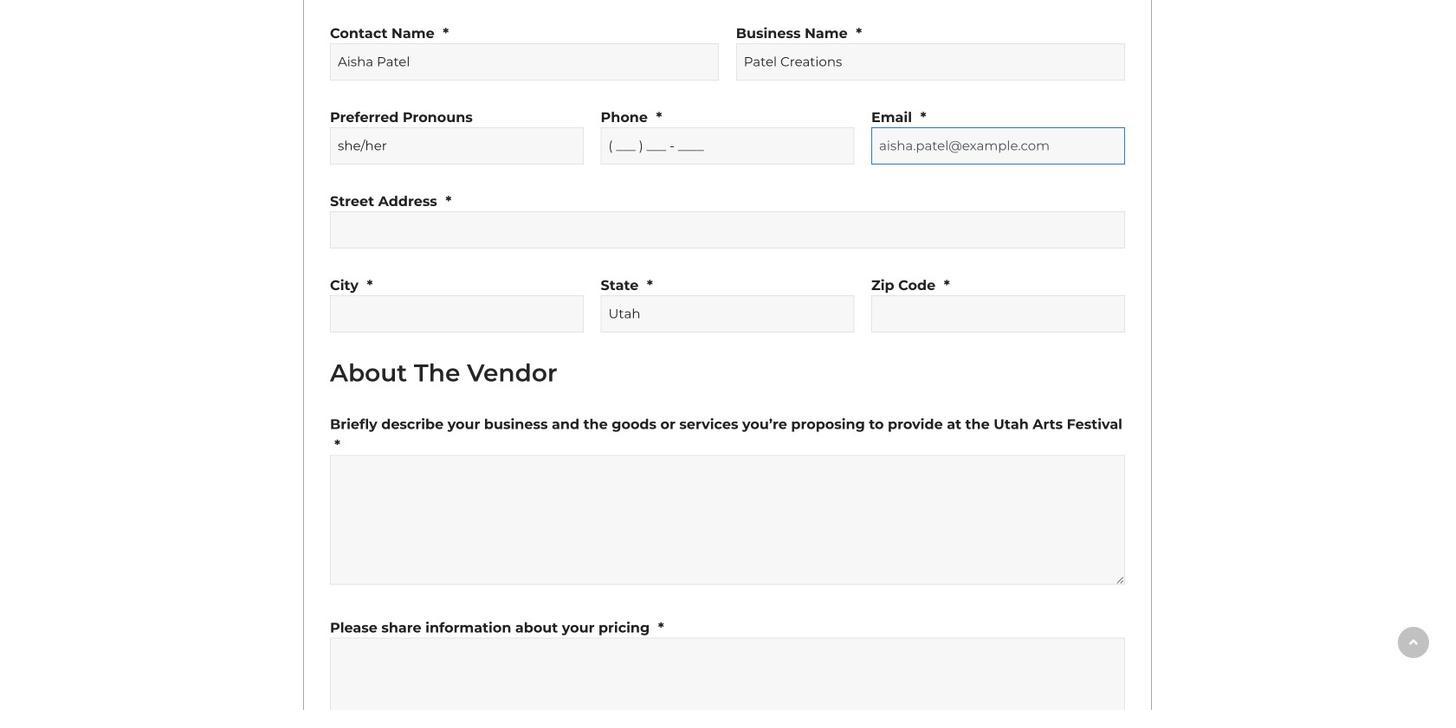 Task type: locate. For each thing, give the bounding box(es) containing it.
None text field
[[736, 43, 1125, 81], [601, 127, 855, 165], [330, 211, 1125, 249], [601, 295, 855, 333], [330, 638, 1125, 710], [736, 43, 1125, 81], [601, 127, 855, 165], [330, 211, 1125, 249], [601, 295, 855, 333], [330, 638, 1125, 710]]

scroll up image
[[1409, 635, 1418, 649]]

None text field
[[330, 43, 719, 81], [330, 127, 584, 165], [330, 295, 584, 333], [871, 295, 1125, 333], [330, 455, 1125, 585], [330, 43, 719, 81], [330, 127, 584, 165], [330, 295, 584, 333], [871, 295, 1125, 333], [330, 455, 1125, 585]]

None email field
[[871, 127, 1125, 165]]



